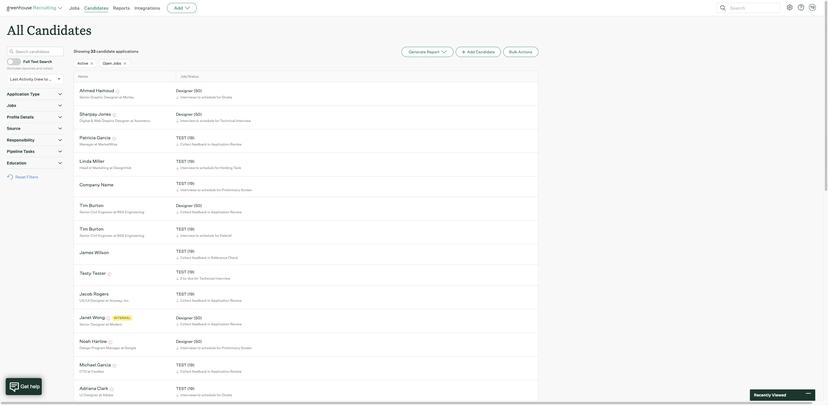 Task type: describe. For each thing, give the bounding box(es) containing it.
(19) inside test (19) collect feedback in reference check
[[187, 249, 195, 254]]

application for manager at marketwise
[[211, 142, 229, 147]]

interview for designer (50) interview to schedule for technical interview
[[180, 119, 195, 123]]

patricia
[[80, 135, 96, 141]]

collect for senior civil engineer at rsa engineering
[[180, 210, 191, 214]]

applications
[[116, 49, 139, 54]]

sharpay jones has been in technical interview for more than 14 days image
[[112, 114, 117, 117]]

schedule for test (19) interview to schedule for debrief
[[200, 234, 214, 238]]

of
[[89, 166, 92, 170]]

collect feedback in application review link for janet wong
[[175, 322, 243, 327]]

clark
[[97, 386, 108, 392]]

(50) for ahmed hamoud
[[194, 88, 202, 93]]

tim for designer
[[80, 203, 88, 209]]

profile
[[7, 115, 19, 119]]

collect for cto at foodies
[[180, 370, 191, 374]]

company name
[[80, 182, 113, 188]]

interview for test (19) interview to schedule for holding tank
[[180, 166, 195, 170]]

schedule for designer (50) interviews to schedule for preliminary screen
[[201, 346, 216, 350]]

interview to schedule for holding tank link
[[175, 165, 243, 171]]

collect for senior designer at modern
[[180, 322, 191, 327]]

profile details
[[7, 115, 34, 119]]

for for designer (50) interviews to schedule for preliminary screen
[[217, 346, 221, 350]]

rsa for designer (50)
[[117, 210, 124, 214]]

test (19) collect feedback in application review for patricia garcia
[[176, 136, 242, 147]]

jones
[[98, 111, 111, 117]]

last
[[10, 77, 18, 81]]

ahmed hamoud link
[[80, 88, 114, 94]]

job/status
[[180, 74, 199, 79]]

designer (50) interview to schedule for technical interview
[[176, 112, 251, 123]]

reference
[[211, 256, 227, 260]]

test for ux/ui designer at anyway, inc.
[[176, 292, 187, 297]]

to-
[[183, 277, 188, 281]]

preliminary for (50)
[[222, 346, 240, 350]]

onsite for ahmed hamoud
[[222, 95, 232, 99]]

application type
[[7, 92, 40, 96]]

engineer for designer (50)
[[98, 210, 113, 214]]

holding
[[220, 166, 233, 170]]

designer inside designer (50) interviews to schedule for preliminary screen
[[176, 340, 193, 344]]

(50) for noah harlow
[[194, 340, 202, 344]]

bulk actions link
[[503, 47, 539, 57]]

engineering for designer (50)
[[125, 210, 144, 214]]

full
[[23, 59, 30, 64]]

1 horizontal spatial manager
[[106, 346, 120, 350]]

senior designer at modern
[[80, 323, 122, 327]]

test (19) collect feedback in application review for michael garcia
[[176, 363, 242, 374]]

test for head of marketing at designhub
[[176, 159, 187, 164]]

jacob rogers ux/ui designer at anyway, inc.
[[80, 292, 129, 303]]

reports
[[113, 5, 130, 11]]

schedule for designer (50) interviews to schedule for onsite
[[201, 95, 216, 99]]

generate report button
[[402, 47, 454, 57]]

design program manager at google
[[80, 346, 136, 350]]

add for add candidate
[[467, 49, 475, 54]]

(19) inside test (19) 2 to-dos for technical interview
[[187, 270, 195, 275]]

application for senior civil engineer at rsa engineering
[[211, 210, 229, 214]]

interviews for ahmed hamoud
[[180, 95, 197, 99]]

noah harlow
[[80, 339, 107, 345]]

designer (50) interviews to schedule for preliminary screen
[[176, 340, 252, 350]]

type
[[30, 92, 40, 96]]

1 vertical spatial candidates
[[27, 22, 92, 38]]

Search text field
[[729, 4, 775, 12]]

adriana
[[80, 386, 96, 392]]

collect feedback in application review link for patricia garcia
[[175, 142, 243, 147]]

designer (50) collect feedback in application review for senior designer at modern
[[176, 316, 242, 327]]

michael garcia link
[[80, 363, 111, 369]]

internal
[[114, 316, 131, 320]]

garcia for michael garcia
[[97, 363, 111, 368]]

noah
[[80, 339, 91, 345]]

application down the last
[[7, 92, 29, 96]]

candidates link
[[84, 5, 108, 11]]

designhub
[[113, 166, 131, 170]]

to for test (19) interview to schedule for holding tank
[[196, 166, 199, 170]]

at inside the linda miller head of marketing at designhub
[[110, 166, 113, 170]]

recently viewed
[[754, 393, 786, 398]]

3 (50) from the top
[[194, 203, 202, 208]]

showing
[[74, 49, 90, 54]]

report
[[427, 49, 440, 54]]

at inside jacob rogers ux/ui designer at anyway, inc.
[[106, 299, 109, 303]]

application for ux/ui designer at anyway, inc.
[[211, 299, 229, 303]]

for for test (19) interview to schedule for holding tank
[[215, 166, 219, 170]]

interviews to schedule for onsite link for adriana clark
[[175, 393, 234, 398]]

test for senior civil engineer at rsa engineering
[[176, 227, 187, 232]]

burton for designer
[[89, 203, 104, 209]]

in for manager at marketwise
[[208, 142, 210, 147]]

2 test (19) collect feedback in application review from the top
[[176, 292, 242, 303]]

td
[[810, 5, 815, 9]]

debrief
[[220, 234, 232, 238]]

in for ux/ui designer at anyway, inc.
[[208, 299, 210, 303]]

tester
[[92, 271, 106, 276]]

open
[[103, 61, 112, 66]]

feedback for manager at marketwise
[[192, 142, 207, 147]]

janet wong has been in application review for more than 5 days image
[[106, 317, 111, 321]]

to for test (19) interviews to schedule for preliminary screen
[[198, 188, 201, 192]]

last activity (new to old)
[[10, 77, 56, 81]]

feedback inside test (19) collect feedback in reference check
[[192, 256, 207, 260]]

schedule for test (19) interviews to schedule for preliminary screen
[[201, 188, 216, 192]]

for for designer (50) interview to schedule for technical interview
[[215, 119, 219, 123]]

tim for test
[[80, 226, 88, 232]]

marketwise
[[98, 142, 117, 147]]

linda
[[80, 159, 92, 164]]

adriana clark has been in onsite for more than 21 days image
[[109, 388, 114, 392]]

for for test (19) interview to schedule for debrief
[[215, 234, 219, 238]]

3 review from the top
[[230, 299, 242, 303]]

noah harlow link
[[80, 339, 107, 345]]

0 vertical spatial jobs
[[69, 5, 80, 11]]

review for patricia garcia
[[230, 142, 242, 147]]

collect feedback in application review link for michael garcia
[[175, 369, 243, 375]]

review for janet wong
[[230, 322, 242, 327]]

technical for (50)
[[220, 119, 235, 123]]

(19) for manager at marketwise
[[187, 136, 195, 140]]

for for test (19) interviews to schedule for onsite
[[217, 393, 221, 398]]

harlow
[[92, 339, 107, 345]]

candidate
[[96, 49, 115, 54]]

designer inside designer (50) interview to schedule for technical interview
[[176, 112, 193, 117]]

filters
[[27, 175, 38, 180]]

michael
[[80, 363, 96, 368]]

bulk
[[509, 49, 517, 54]]

sharpay jones
[[80, 111, 111, 117]]

janet wong link
[[80, 315, 105, 322]]

modern
[[110, 323, 122, 327]]

for for designer (50) interviews to schedule for onsite
[[217, 95, 221, 99]]

screen for (19)
[[241, 188, 252, 192]]

generate report
[[409, 49, 440, 54]]

full text search (includes resumes and notes)
[[7, 59, 53, 70]]

feedback for senior designer at modern
[[192, 322, 207, 327]]

Search candidates field
[[7, 47, 64, 56]]

(19) for head of marketing at designhub
[[187, 159, 195, 164]]

james wilson link
[[80, 250, 109, 257]]

responsibility
[[7, 138, 34, 142]]

review for michael garcia
[[230, 370, 242, 374]]

tim burton senior civil engineer at rsa engineering for designer
[[80, 203, 144, 214]]

test for cto at foodies
[[176, 363, 187, 368]]

patricia garcia
[[80, 135, 111, 141]]

details
[[20, 115, 34, 119]]

ui
[[80, 393, 83, 398]]

jobs link
[[69, 5, 80, 11]]

test for manager at marketwise
[[176, 136, 187, 140]]

to for last activity (new to old)
[[44, 77, 48, 81]]

0 vertical spatial graphic
[[91, 95, 103, 99]]

foodies
[[91, 370, 104, 374]]

interviews to schedule for onsite link for ahmed hamoud
[[175, 95, 234, 100]]

designer inside jacob rogers ux/ui designer at anyway, inc.
[[90, 299, 105, 303]]

design
[[80, 346, 91, 350]]

candidate
[[476, 49, 495, 54]]

source
[[7, 126, 20, 131]]

james
[[80, 250, 94, 256]]

adriana clark
[[80, 386, 108, 392]]

interviews to schedule for preliminary screen link for (19)
[[175, 187, 253, 193]]

test (19) collect feedback in reference check
[[176, 249, 238, 260]]

(50) for janet wong
[[194, 316, 202, 321]]

1 vertical spatial graphic
[[102, 119, 114, 123]]

test inside test (19) collect feedback in reference check
[[176, 249, 187, 254]]

digital
[[80, 119, 90, 123]]

michael garcia has been in application review for more than 5 days image
[[112, 365, 117, 368]]

collect for manager at marketwise
[[180, 142, 191, 147]]

ahmed hamoud
[[80, 88, 114, 94]]

pipeline
[[7, 149, 22, 154]]

td button
[[809, 4, 816, 11]]

interviews for adriana clark
[[180, 393, 197, 398]]

reset filters
[[15, 175, 38, 180]]

wilson
[[95, 250, 109, 256]]



Task type: vqa. For each thing, say whether or not it's contained in the screenshot.


Task type: locate. For each thing, give the bounding box(es) containing it.
2 preliminary from the top
[[222, 346, 240, 350]]

0 vertical spatial name
[[78, 74, 88, 79]]

test inside test (19) interviews to schedule for preliminary screen
[[176, 181, 187, 186]]

for for test (19) 2 to-dos for technical interview
[[194, 277, 199, 281]]

tim down 'company' at the top of page
[[80, 203, 88, 209]]

1 civil from the top
[[91, 210, 97, 214]]

add inside popup button
[[174, 5, 183, 11]]

2 (19) from the top
[[187, 159, 195, 164]]

interview inside test (19) interview to schedule for holding tank
[[180, 166, 195, 170]]

(19) for ui designer at adobe
[[187, 387, 195, 391]]

0 vertical spatial preliminary
[[222, 188, 240, 192]]

2 interviews to schedule for preliminary screen link from the top
[[175, 346, 253, 351]]

1 vertical spatial rsa
[[117, 234, 124, 238]]

preliminary inside test (19) interviews to schedule for preliminary screen
[[222, 188, 240, 192]]

senior up the james on the left bottom
[[80, 234, 90, 238]]

collect inside test (19) collect feedback in reference check
[[180, 256, 191, 260]]

ahmed
[[80, 88, 95, 94]]

tim burton senior civil engineer at rsa engineering down "company name" link
[[80, 203, 144, 214]]

1 feedback from the top
[[192, 142, 207, 147]]

notes)
[[43, 66, 53, 70]]

miller
[[93, 159, 104, 164]]

1 tim burton senior civil engineer at rsa engineering from the top
[[80, 203, 144, 214]]

test (19) collect feedback in application review down 2 to-dos for technical interview link
[[176, 292, 242, 303]]

garcia up marketwise
[[97, 135, 111, 141]]

1 collect from the top
[[180, 142, 191, 147]]

interviews inside designer (50) interviews to schedule for preliminary screen
[[180, 346, 197, 350]]

0 vertical spatial screen
[[241, 188, 252, 192]]

(includes
[[7, 66, 21, 70]]

1 engineer from the top
[[98, 210, 113, 214]]

schedule for designer (50) interview to schedule for technical interview
[[200, 119, 214, 123]]

interviews
[[180, 95, 197, 99], [180, 188, 197, 192], [180, 346, 197, 350], [180, 393, 197, 398]]

to for designer (50) interview to schedule for technical interview
[[196, 119, 199, 123]]

6 (19) from the top
[[187, 270, 195, 275]]

civil
[[91, 210, 97, 214], [91, 234, 97, 238]]

onsite inside designer (50) interviews to schedule for onsite
[[222, 95, 232, 99]]

1 tim from the top
[[80, 203, 88, 209]]

application for senior designer at modern
[[211, 322, 229, 327]]

0 vertical spatial manager
[[80, 142, 94, 147]]

testy tester has been in technical interview for more than 14 days image
[[107, 273, 112, 276]]

interview for test (19) interview to schedule for debrief
[[180, 234, 195, 238]]

for inside test (19) interviews to schedule for preliminary screen
[[217, 188, 221, 192]]

1 vertical spatial preliminary
[[222, 346, 240, 350]]

8 test from the top
[[176, 363, 187, 368]]

feedback up test (19) interview to schedule for holding tank
[[192, 142, 207, 147]]

pipeline tasks
[[7, 149, 35, 154]]

(19) inside test (19) interviews to schedule for preliminary screen
[[187, 181, 195, 186]]

6 feedback from the top
[[192, 370, 207, 374]]

feedback up test (19) interview to schedule for debrief
[[192, 210, 207, 214]]

test for ui designer at adobe
[[176, 387, 187, 391]]

4 (50) from the top
[[194, 316, 202, 321]]

1 rsa from the top
[[117, 210, 124, 214]]

testy tester link
[[80, 271, 106, 277]]

0 horizontal spatial add
[[174, 5, 183, 11]]

4 in from the top
[[208, 299, 210, 303]]

application up test (19) interview to schedule for holding tank
[[211, 142, 229, 147]]

0 vertical spatial technical
[[220, 119, 235, 123]]

test (19) collect feedback in application review
[[176, 136, 242, 147], [176, 292, 242, 303], [176, 363, 242, 374]]

1 interviews to schedule for onsite link from the top
[[175, 95, 234, 100]]

2 feedback from the top
[[192, 210, 207, 214]]

schedule inside test (19) interviews to schedule for onsite
[[201, 393, 216, 398]]

reports link
[[113, 5, 130, 11]]

0 vertical spatial garcia
[[97, 135, 111, 141]]

feedback up test (19) 2 to-dos for technical interview
[[192, 256, 207, 260]]

collect
[[180, 142, 191, 147], [180, 210, 191, 214], [180, 256, 191, 260], [180, 299, 191, 303], [180, 322, 191, 327], [180, 370, 191, 374]]

(50) inside designer (50) interviews to schedule for preliminary screen
[[194, 340, 202, 344]]

schedule inside test (19) interviews to schedule for preliminary screen
[[201, 188, 216, 192]]

jacob
[[80, 292, 93, 297]]

1 vertical spatial name
[[101, 182, 113, 188]]

3 (19) from the top
[[187, 181, 195, 186]]

add button
[[167, 3, 197, 13]]

0 vertical spatial engineering
[[125, 210, 144, 214]]

1 vertical spatial engineer
[[98, 234, 113, 238]]

1 onsite from the top
[[222, 95, 232, 99]]

screen inside test (19) interviews to schedule for preliminary screen
[[241, 188, 252, 192]]

(19) for ux/ui designer at anyway, inc.
[[187, 292, 195, 297]]

preliminary inside designer (50) interviews to schedule for preliminary screen
[[222, 346, 240, 350]]

reset
[[15, 175, 26, 180]]

schedule inside designer (50) interviews to schedule for onsite
[[201, 95, 216, 99]]

showing 33 candidate applications
[[74, 49, 139, 54]]

for inside designer (50) interview to schedule for technical interview
[[215, 119, 219, 123]]

tim burton link for designer
[[80, 203, 104, 209]]

garcia up "foodies" at the left
[[97, 363, 111, 368]]

2 tim from the top
[[80, 226, 88, 232]]

test (19) interview to schedule for holding tank
[[176, 159, 241, 170]]

test inside test (19) interviews to schedule for onsite
[[176, 387, 187, 391]]

ahmed hamoud has been in onsite for more than 21 days image
[[115, 90, 120, 94]]

manager
[[80, 142, 94, 147], [106, 346, 120, 350]]

all candidates
[[7, 22, 92, 38]]

civil for designer (50)
[[91, 210, 97, 214]]

2 engineer from the top
[[98, 234, 113, 238]]

for
[[217, 95, 221, 99], [215, 119, 219, 123], [215, 166, 219, 170], [217, 188, 221, 192], [215, 234, 219, 238], [194, 277, 199, 281], [217, 346, 221, 350], [217, 393, 221, 398]]

9 test from the top
[[176, 387, 187, 391]]

3 feedback from the top
[[192, 256, 207, 260]]

in for senior designer at modern
[[208, 322, 210, 327]]

collect feedback in application review link up test (19) interviews to schedule for onsite
[[175, 369, 243, 375]]

2 (50) from the top
[[194, 112, 202, 117]]

manager down patricia
[[80, 142, 94, 147]]

6 collect from the top
[[180, 370, 191, 374]]

tank
[[233, 166, 241, 170]]

technical inside designer (50) interview to schedule for technical interview
[[220, 119, 235, 123]]

rsa
[[117, 210, 124, 214], [117, 234, 124, 238]]

2 designer (50) collect feedback in application review from the top
[[176, 316, 242, 327]]

testy tester
[[80, 271, 106, 276]]

1 vertical spatial burton
[[89, 226, 104, 232]]

designer (50) collect feedback in application review down test (19) interviews to schedule for preliminary screen
[[176, 203, 242, 214]]

janet wong
[[80, 315, 105, 321]]

jobs left candidates link at left
[[69, 5, 80, 11]]

5 (50) from the top
[[194, 340, 202, 344]]

name down active
[[78, 74, 88, 79]]

to for test (19) interview to schedule for debrief
[[196, 234, 199, 238]]

program
[[91, 346, 105, 350]]

to inside test (19) interviews to schedule for onsite
[[198, 393, 201, 398]]

in up test (19) interviews to schedule for onsite
[[208, 370, 210, 374]]

0 vertical spatial civil
[[91, 210, 97, 214]]

burton for test
[[89, 226, 104, 232]]

2
[[180, 277, 182, 281]]

interview to schedule for debrief link
[[175, 233, 233, 239]]

to for test (19) interviews to schedule for onsite
[[198, 393, 201, 398]]

5 review from the top
[[230, 370, 242, 374]]

patricia garcia has been in application review for more than 5 days image
[[112, 137, 117, 141]]

head
[[80, 166, 88, 170]]

2 engineering from the top
[[125, 234, 144, 238]]

3 test (19) collect feedback in application review from the top
[[176, 363, 242, 374]]

linda miller head of marketing at designhub
[[80, 159, 131, 170]]

in for cto at foodies
[[208, 370, 210, 374]]

in inside test (19) collect feedback in reference check
[[208, 256, 210, 260]]

0 horizontal spatial name
[[78, 74, 88, 79]]

2 interviews to schedule for onsite link from the top
[[175, 393, 234, 398]]

7 test from the top
[[176, 292, 187, 297]]

name right 'company' at the top of page
[[101, 182, 113, 188]]

feedback down 2 to-dos for technical interview link
[[192, 299, 207, 303]]

actions
[[518, 49, 533, 54]]

1 designer (50) collect feedback in application review from the top
[[176, 203, 242, 214]]

1 preliminary from the top
[[222, 188, 240, 192]]

(19) for cto at foodies
[[187, 363, 195, 368]]

(50) for sharpay jones
[[194, 112, 202, 117]]

2 tim burton senior civil engineer at rsa engineering from the top
[[80, 226, 144, 238]]

interview
[[180, 119, 195, 123], [236, 119, 251, 123], [180, 166, 195, 170], [180, 234, 195, 238], [215, 277, 230, 281]]

3 collect feedback in application review link from the top
[[175, 298, 243, 304]]

schedule inside test (19) interview to schedule for holding tank
[[200, 166, 214, 170]]

1 horizontal spatial jobs
[[69, 5, 80, 11]]

jobs up profile on the left of the page
[[7, 103, 16, 108]]

interviews inside test (19) interviews to schedule for onsite
[[180, 393, 197, 398]]

in up test (19) interview to schedule for debrief
[[208, 210, 210, 214]]

collect feedback in application review link up test (19) interview to schedule for debrief
[[175, 210, 243, 215]]

xeometry
[[134, 119, 150, 123]]

0 vertical spatial tim
[[80, 203, 88, 209]]

for for test (19) interviews to schedule for preliminary screen
[[217, 188, 221, 192]]

collect feedback in reference check link
[[175, 255, 240, 261]]

senior graphic designer at morley
[[80, 95, 134, 99]]

manager at marketwise
[[80, 142, 117, 147]]

designer (50) interviews to schedule for onsite
[[176, 88, 232, 99]]

technical for (19)
[[199, 277, 215, 281]]

0 vertical spatial interviews to schedule for onsite link
[[175, 95, 234, 100]]

9 (19) from the top
[[187, 387, 195, 391]]

0 horizontal spatial jobs
[[7, 103, 16, 108]]

education
[[7, 161, 26, 165]]

0 horizontal spatial technical
[[199, 277, 215, 281]]

application
[[7, 92, 29, 96], [211, 142, 229, 147], [211, 210, 229, 214], [211, 299, 229, 303], [211, 322, 229, 327], [211, 370, 229, 374]]

0 vertical spatial interviews to schedule for preliminary screen link
[[175, 187, 253, 193]]

1 vertical spatial jobs
[[113, 61, 121, 66]]

senior down 'company' at the top of page
[[80, 210, 90, 214]]

0 vertical spatial candidates
[[84, 5, 108, 11]]

bulk actions
[[509, 49, 533, 54]]

1 horizontal spatial technical
[[220, 119, 235, 123]]

burton up james wilson
[[89, 226, 104, 232]]

&
[[91, 119, 93, 123]]

web
[[94, 119, 101, 123]]

tim burton senior civil engineer at rsa engineering
[[80, 203, 144, 214], [80, 226, 144, 238]]

in down 2 to-dos for technical interview link
[[208, 299, 210, 303]]

6 test from the top
[[176, 270, 187, 275]]

2 to-dos for technical interview link
[[175, 276, 232, 281]]

senior down janet
[[80, 323, 90, 327]]

2 in from the top
[[208, 210, 210, 214]]

1 senior from the top
[[80, 95, 90, 99]]

3 senior from the top
[[80, 234, 90, 238]]

5 feedback from the top
[[192, 322, 207, 327]]

1 vertical spatial interviews to schedule for onsite link
[[175, 393, 234, 398]]

2 onsite from the top
[[222, 393, 232, 398]]

schedule inside designer (50) interviews to schedule for preliminary screen
[[201, 346, 216, 350]]

(50) inside designer (50) interviews to schedule for onsite
[[194, 88, 202, 93]]

interviews inside test (19) interviews to schedule for preliminary screen
[[180, 188, 197, 192]]

tim burton senior civil engineer at rsa engineering for test
[[80, 226, 144, 238]]

graphic down ahmed hamoud link
[[91, 95, 103, 99]]

1 (19) from the top
[[187, 136, 195, 140]]

2 burton from the top
[[89, 226, 104, 232]]

schedule for test (19) interview to schedule for holding tank
[[200, 166, 214, 170]]

preliminary for (19)
[[222, 188, 240, 192]]

2 rsa from the top
[[117, 234, 124, 238]]

6 in from the top
[[208, 370, 210, 374]]

2 interviews from the top
[[180, 188, 197, 192]]

graphic down jones at top
[[102, 119, 114, 123]]

1 vertical spatial engineering
[[125, 234, 144, 238]]

1 horizontal spatial name
[[101, 182, 113, 188]]

onsite for adriana clark
[[222, 393, 232, 398]]

1 vertical spatial tim burton link
[[80, 226, 104, 233]]

3 interviews from the top
[[180, 346, 197, 350]]

interviews for noah harlow
[[180, 346, 197, 350]]

candidates
[[84, 5, 108, 11], [27, 22, 92, 38]]

2 collect feedback in application review link from the top
[[175, 210, 243, 215]]

feedback for senior civil engineer at rsa engineering
[[192, 210, 207, 214]]

0 vertical spatial tim burton senior civil engineer at rsa engineering
[[80, 203, 144, 214]]

open jobs
[[103, 61, 121, 66]]

a follow-up was set for sep 22, 2023 for noah harlow image
[[108, 341, 113, 345]]

7 (19) from the top
[[187, 292, 195, 297]]

1 (50) from the top
[[194, 88, 202, 93]]

cto
[[80, 370, 87, 374]]

collect feedback in application review link up test (19) interview to schedule for holding tank
[[175, 142, 243, 147]]

1 test (19) collect feedback in application review from the top
[[176, 136, 242, 147]]

to inside test (19) interview to schedule for debrief
[[196, 234, 199, 238]]

civil for test (19)
[[91, 234, 97, 238]]

test (19) interviews to schedule for onsite
[[176, 387, 232, 398]]

4 senior from the top
[[80, 323, 90, 327]]

4 test from the top
[[176, 227, 187, 232]]

application down 2 to-dos for technical interview link
[[211, 299, 229, 303]]

test inside test (19) 2 to-dos for technical interview
[[176, 270, 187, 275]]

integrations
[[134, 5, 160, 11]]

application for cto at foodies
[[211, 370, 229, 374]]

designer (50) collect feedback in application review for senior civil engineer at rsa engineering
[[176, 203, 242, 214]]

generate
[[409, 49, 426, 54]]

1 in from the top
[[208, 142, 210, 147]]

resumes
[[22, 66, 35, 70]]

(19) inside test (19) interview to schedule for holding tank
[[187, 159, 195, 164]]

1 vertical spatial onsite
[[222, 393, 232, 398]]

old)
[[49, 77, 56, 81]]

application up test (19) interviews to schedule for onsite
[[211, 370, 229, 374]]

td button
[[808, 3, 817, 12]]

1 review from the top
[[230, 142, 242, 147]]

greenhouse recruiting image
[[7, 5, 58, 11]]

(19) inside test (19) interview to schedule for debrief
[[187, 227, 195, 232]]

1 burton from the top
[[89, 203, 104, 209]]

engineer up wilson
[[98, 234, 113, 238]]

5 in from the top
[[208, 322, 210, 327]]

jobs
[[69, 5, 80, 11], [113, 61, 121, 66], [7, 103, 16, 108]]

1 vertical spatial tim burton senior civil engineer at rsa engineering
[[80, 226, 144, 238]]

1 vertical spatial designer (50) collect feedback in application review
[[176, 316, 242, 327]]

civil up james wilson
[[91, 234, 97, 238]]

senior down ahmed
[[80, 95, 90, 99]]

feedback up designer (50) interviews to schedule for preliminary screen
[[192, 322, 207, 327]]

2 senior from the top
[[80, 210, 90, 214]]

schedule for test (19) interviews to schedule for onsite
[[201, 393, 216, 398]]

interviews to schedule for preliminary screen link for (50)
[[175, 346, 253, 351]]

0 vertical spatial engineer
[[98, 210, 113, 214]]

engineer down "company name" link
[[98, 210, 113, 214]]

2 horizontal spatial jobs
[[113, 61, 121, 66]]

8 (19) from the top
[[187, 363, 195, 368]]

company name link
[[80, 182, 113, 189]]

to inside designer (50) interviews to schedule for preliminary screen
[[198, 346, 201, 350]]

to inside designer (50) interviews to schedule for onsite
[[198, 95, 201, 99]]

google
[[125, 346, 136, 350]]

text
[[31, 59, 39, 64]]

manager down a follow-up was set for sep 22, 2023 for noah harlow image
[[106, 346, 120, 350]]

tasks
[[23, 149, 35, 154]]

feedback for cto at foodies
[[192, 370, 207, 374]]

collect feedback in application review link down 2 to-dos for technical interview link
[[175, 298, 243, 304]]

4 collect feedback in application review link from the top
[[175, 322, 243, 327]]

anyway,
[[109, 299, 123, 303]]

in up designer (50) interviews to schedule for preliminary screen
[[208, 322, 210, 327]]

1 vertical spatial technical
[[199, 277, 215, 281]]

to for designer (50) interviews to schedule for preliminary screen
[[198, 346, 201, 350]]

patricia garcia link
[[80, 135, 111, 142]]

to inside test (19) interview to schedule for holding tank
[[196, 166, 199, 170]]

test (19) interviews to schedule for preliminary screen
[[176, 181, 252, 192]]

for inside test (19) interview to schedule for holding tank
[[215, 166, 219, 170]]

for inside test (19) interviews to schedule for onsite
[[217, 393, 221, 398]]

4 interviews from the top
[[180, 393, 197, 398]]

interview inside test (19) 2 to-dos for technical interview
[[215, 277, 230, 281]]

0 vertical spatial onsite
[[222, 95, 232, 99]]

to for designer (50) interviews to schedule for onsite
[[198, 95, 201, 99]]

feedback for ux/ui designer at anyway, inc.
[[192, 299, 207, 303]]

collect for ux/ui designer at anyway, inc.
[[180, 299, 191, 303]]

test
[[176, 136, 187, 140], [176, 159, 187, 164], [176, 181, 187, 186], [176, 227, 187, 232], [176, 249, 187, 254], [176, 270, 187, 275], [176, 292, 187, 297], [176, 363, 187, 368], [176, 387, 187, 391]]

candidates down jobs link
[[27, 22, 92, 38]]

application up debrief
[[211, 210, 229, 214]]

2 vertical spatial test (19) collect feedback in application review
[[176, 363, 242, 374]]

5 (19) from the top
[[187, 249, 195, 254]]

1 test from the top
[[176, 136, 187, 140]]

3 in from the top
[[208, 256, 210, 260]]

to
[[44, 77, 48, 81], [198, 95, 201, 99], [196, 119, 199, 123], [196, 166, 199, 170], [198, 188, 201, 192], [196, 234, 199, 238], [198, 346, 201, 350], [198, 393, 201, 398]]

in for senior civil engineer at rsa engineering
[[208, 210, 210, 214]]

checkmark image
[[9, 59, 14, 63]]

1 vertical spatial tim
[[80, 226, 88, 232]]

test (19) interview to schedule for debrief
[[176, 227, 232, 238]]

0 vertical spatial burton
[[89, 203, 104, 209]]

1 collect feedback in application review link from the top
[[175, 142, 243, 147]]

1 vertical spatial screen
[[241, 346, 252, 350]]

1 vertical spatial test (19) collect feedback in application review
[[176, 292, 242, 303]]

engineering for test (19)
[[125, 234, 144, 238]]

4 (19) from the top
[[187, 227, 195, 232]]

for inside test (19) interview to schedule for debrief
[[215, 234, 219, 238]]

activity
[[19, 77, 33, 81]]

test (19) collect feedback in application review up test (19) interviews to schedule for onsite
[[176, 363, 242, 374]]

onsite inside test (19) interviews to schedule for onsite
[[222, 393, 232, 398]]

for inside test (19) 2 to-dos for technical interview
[[194, 277, 199, 281]]

name inside "company name" link
[[101, 182, 113, 188]]

test inside test (19) interview to schedule for holding tank
[[176, 159, 187, 164]]

4 review from the top
[[230, 322, 242, 327]]

0 vertical spatial rsa
[[117, 210, 124, 214]]

0 vertical spatial test (19) collect feedback in application review
[[176, 136, 242, 147]]

(50) inside designer (50) interview to schedule for technical interview
[[194, 112, 202, 117]]

tim burton link up james wilson
[[80, 226, 104, 233]]

marketing
[[93, 166, 109, 170]]

engineer
[[98, 210, 113, 214], [98, 234, 113, 238]]

tim burton senior civil engineer at rsa engineering up wilson
[[80, 226, 144, 238]]

4 collect from the top
[[180, 299, 191, 303]]

0 horizontal spatial manager
[[80, 142, 94, 147]]

0 vertical spatial add
[[174, 5, 183, 11]]

4 feedback from the top
[[192, 299, 207, 303]]

jobs right 'open'
[[113, 61, 121, 66]]

rogers
[[93, 292, 109, 297]]

2 collect from the top
[[180, 210, 191, 214]]

morley
[[123, 95, 134, 99]]

screen inside designer (50) interviews to schedule for preliminary screen
[[241, 346, 252, 350]]

2 vertical spatial jobs
[[7, 103, 16, 108]]

3 collect from the top
[[180, 256, 191, 260]]

garcia for patricia garcia
[[97, 135, 111, 141]]

preliminary
[[222, 188, 240, 192], [222, 346, 240, 350]]

to inside test (19) interviews to schedule for preliminary screen
[[198, 188, 201, 192]]

2 test from the top
[[176, 159, 187, 164]]

designer inside designer (50) interviews to schedule for onsite
[[176, 88, 193, 93]]

to inside designer (50) interview to schedule for technical interview
[[196, 119, 199, 123]]

rsa for test (19)
[[117, 234, 124, 238]]

add for add
[[174, 5, 183, 11]]

candidate reports are now available! apply filters and select "view in app" element
[[402, 47, 454, 57]]

1 engineering from the top
[[125, 210, 144, 214]]

hamoud
[[96, 88, 114, 94]]

1 interviews from the top
[[180, 95, 197, 99]]

1 interviews to schedule for preliminary screen link from the top
[[175, 187, 253, 193]]

schedule inside designer (50) interview to schedule for technical interview
[[200, 119, 214, 123]]

last activity (new to old) option
[[10, 77, 56, 81]]

1 vertical spatial add
[[467, 49, 475, 54]]

adriana clark link
[[80, 386, 108, 393]]

check
[[228, 256, 238, 260]]

inc.
[[124, 299, 129, 303]]

engineer for test (19)
[[98, 234, 113, 238]]

tim burton link for test
[[80, 226, 104, 233]]

test (19) 2 to-dos for technical interview
[[176, 270, 230, 281]]

collect feedback in application review link up designer (50) interviews to schedule for preliminary screen
[[175, 322, 243, 327]]

1 screen from the top
[[241, 188, 252, 192]]

2 screen from the top
[[241, 346, 252, 350]]

2 tim burton link from the top
[[80, 226, 104, 233]]

schedule inside test (19) interview to schedule for debrief
[[200, 234, 214, 238]]

in left reference
[[208, 256, 210, 260]]

(19) for senior civil engineer at rsa engineering
[[187, 227, 195, 232]]

5 collect from the top
[[180, 322, 191, 327]]

burton
[[89, 203, 104, 209], [89, 226, 104, 232]]

3 test from the top
[[176, 181, 187, 186]]

configure image
[[786, 4, 793, 11]]

2 civil from the top
[[91, 234, 97, 238]]

in
[[208, 142, 210, 147], [208, 210, 210, 214], [208, 256, 210, 260], [208, 299, 210, 303], [208, 322, 210, 327], [208, 370, 210, 374]]

(19) inside test (19) interviews to schedule for onsite
[[187, 387, 195, 391]]

for inside designer (50) interviews to schedule for onsite
[[217, 95, 221, 99]]

interview inside test (19) interview to schedule for debrief
[[180, 234, 195, 238]]

1 horizontal spatial add
[[467, 49, 475, 54]]

burton down "company name" link
[[89, 203, 104, 209]]

viewed
[[772, 393, 786, 398]]

tim burton link down 'company' at the top of page
[[80, 203, 104, 209]]

application up designer (50) interviews to schedule for preliminary screen
[[211, 322, 229, 327]]

candidates right jobs link
[[84, 5, 108, 11]]

in up test (19) interview to schedule for holding tank
[[208, 142, 210, 147]]

test (19) collect feedback in application review down interview to schedule for technical interview link
[[176, 136, 242, 147]]

technical inside test (19) 2 to-dos for technical interview
[[199, 277, 215, 281]]

1 tim burton link from the top
[[80, 203, 104, 209]]

for inside designer (50) interviews to schedule for preliminary screen
[[217, 346, 221, 350]]

1 vertical spatial civil
[[91, 234, 97, 238]]

0 vertical spatial designer (50) collect feedback in application review
[[176, 203, 242, 214]]

1 vertical spatial garcia
[[97, 363, 111, 368]]

designer (50) collect feedback in application review up designer (50) interviews to schedule for preliminary screen
[[176, 316, 242, 327]]

5 test from the top
[[176, 249, 187, 254]]

tim up the james on the left bottom
[[80, 226, 88, 232]]

feedback up test (19) interviews to schedule for onsite
[[192, 370, 207, 374]]

add candidate link
[[456, 47, 501, 57]]

civil down "company name" link
[[91, 210, 97, 214]]

2 review from the top
[[230, 210, 242, 214]]

testy
[[80, 271, 91, 276]]

interviews to schedule for preliminary screen link
[[175, 187, 253, 193], [175, 346, 253, 351]]

reset filters button
[[7, 172, 41, 182]]

5 collect feedback in application review link from the top
[[175, 369, 243, 375]]

cto at foodies
[[80, 370, 104, 374]]

1 vertical spatial manager
[[106, 346, 120, 350]]

test inside test (19) interview to schedule for debrief
[[176, 227, 187, 232]]

0 vertical spatial tim burton link
[[80, 203, 104, 209]]

1 vertical spatial interviews to schedule for preliminary screen link
[[175, 346, 253, 351]]

digital & web graphic designer at xeometry
[[80, 119, 150, 123]]

interviews inside designer (50) interviews to schedule for onsite
[[180, 95, 197, 99]]



